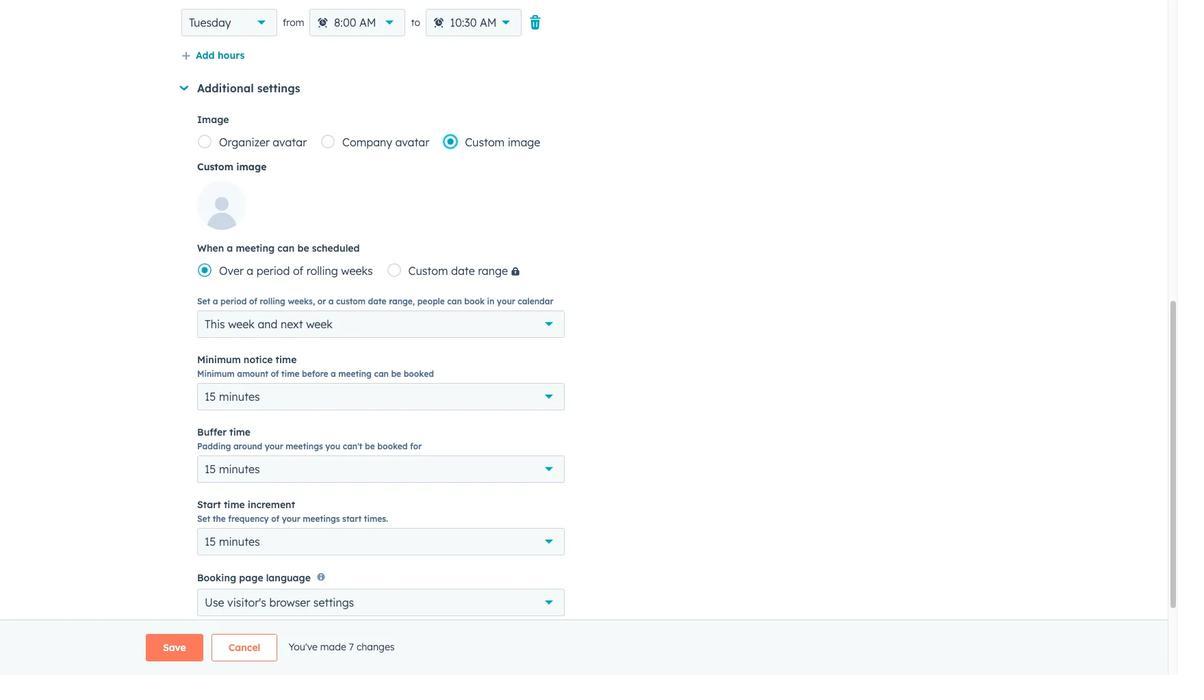Task type: vqa. For each thing, say whether or not it's contained in the screenshot.
start
yes



Task type: describe. For each thing, give the bounding box(es) containing it.
cancel
[[228, 642, 260, 654]]

organizer
[[219, 135, 270, 149]]

1 vertical spatial can
[[447, 296, 462, 306]]

7
[[349, 641, 354, 653]]

0 horizontal spatial be
[[297, 242, 309, 254]]

this
[[205, 317, 225, 331]]

minutes for minimum
[[219, 390, 260, 404]]

when a meeting can be scheduled
[[197, 242, 360, 254]]

2 minimum from the top
[[197, 369, 235, 379]]

buffer time padding around your meetings you can't be booked for
[[197, 426, 422, 452]]

before
[[302, 369, 328, 379]]

changes
[[357, 641, 395, 653]]

set inside the start time increment set the frequency of your meetings start times.
[[197, 514, 210, 524]]

use for date
[[205, 657, 224, 671]]

tuesday button
[[181, 9, 277, 36]]

calendar
[[518, 296, 553, 306]]

15 for buffer
[[205, 463, 216, 476]]

use visitor's browser settings for time
[[205, 657, 354, 671]]

time inside buffer time padding around your meetings you can't be booked for
[[229, 426, 251, 439]]

meeting inside the minimum notice time minimum amount of time before a meeting can be booked
[[338, 369, 372, 379]]

this week and next week button
[[197, 311, 565, 338]]

image element
[[197, 131, 565, 153]]

visitor's for and
[[227, 657, 266, 671]]

company
[[342, 135, 392, 149]]

0 vertical spatial meeting
[[236, 242, 275, 254]]

scheduled
[[312, 242, 360, 254]]

this week and next week
[[205, 317, 333, 331]]

to
[[411, 16, 420, 29]]

next
[[281, 317, 303, 331]]

weeks
[[341, 264, 373, 278]]

custom
[[336, 296, 366, 306]]

time left format
[[244, 633, 265, 646]]

cancel button
[[211, 635, 278, 662]]

edit button
[[197, 181, 269, 235]]

period for set
[[220, 296, 247, 306]]

over
[[219, 264, 244, 278]]

times.
[[364, 514, 388, 524]]

am for 10:30 am
[[480, 16, 497, 29]]

custom image inside image 'element'
[[465, 135, 540, 149]]

1 week from the left
[[228, 317, 255, 331]]

in
[[487, 296, 494, 306]]

or
[[317, 296, 326, 306]]

of inside the minimum notice time minimum amount of time before a meeting can be booked
[[271, 369, 279, 379]]

15 minutes for minimum
[[205, 390, 260, 404]]

8:00
[[334, 16, 356, 29]]

add hours
[[196, 49, 245, 61]]

15 for minimum
[[205, 390, 216, 404]]

15 minutes button for buffer time
[[197, 456, 565, 483]]

use for booking
[[205, 596, 224, 610]]

notice
[[244, 354, 273, 366]]

time left before
[[281, 369, 299, 379]]

additional settings
[[197, 81, 300, 95]]

weeks,
[[288, 296, 315, 306]]

page
[[239, 572, 263, 585]]

am for 8:00 am
[[359, 16, 376, 29]]

rolling for weeks
[[307, 264, 338, 278]]

people
[[417, 296, 445, 306]]

can't
[[343, 441, 362, 452]]

of inside the start time increment set the frequency of your meetings start times.
[[271, 514, 279, 524]]

15 minutes button for minimum notice time
[[197, 383, 565, 411]]

browser for date and time format
[[269, 657, 310, 671]]

for
[[410, 441, 422, 452]]

period for over
[[257, 264, 290, 278]]

be inside the minimum notice time minimum amount of time before a meeting can be booked
[[391, 369, 401, 379]]

8:00 am
[[334, 16, 376, 29]]

start time increment set the frequency of your meetings start times.
[[197, 499, 388, 524]]

organizer avatar
[[219, 135, 307, 149]]

0 vertical spatial settings
[[257, 81, 300, 95]]

made
[[320, 641, 346, 653]]

2 week from the left
[[306, 317, 333, 331]]

15 minutes for start
[[205, 535, 260, 549]]

settings for booking page language
[[313, 596, 354, 610]]

language
[[266, 572, 311, 585]]

company avatar
[[342, 135, 429, 149]]

image inside 'element'
[[508, 135, 540, 149]]

booking page language
[[197, 572, 311, 585]]

start
[[197, 499, 221, 511]]



Task type: locate. For each thing, give the bounding box(es) containing it.
of
[[293, 264, 304, 278], [249, 296, 257, 306], [271, 369, 279, 379], [271, 514, 279, 524]]

0 horizontal spatial period
[[220, 296, 247, 306]]

settings for date and time format
[[313, 657, 354, 671]]

1 browser from the top
[[269, 596, 310, 610]]

a up this
[[213, 296, 218, 306]]

0 horizontal spatial avatar
[[273, 135, 307, 149]]

2 use from the top
[[205, 657, 224, 671]]

booked inside buffer time padding around your meetings you can't be booked for
[[377, 441, 408, 452]]

date
[[197, 633, 220, 646]]

10:30 am
[[450, 16, 497, 29]]

image
[[197, 113, 229, 126]]

custom inside when a meeting can be scheduled element
[[408, 264, 448, 278]]

am
[[359, 16, 376, 29], [480, 16, 497, 29]]

0 vertical spatial use visitor's browser settings
[[205, 596, 354, 610]]

around
[[233, 441, 262, 452]]

a right or at left top
[[328, 296, 334, 306]]

0 horizontal spatial and
[[223, 633, 241, 646]]

15 minutes down the the
[[205, 535, 260, 549]]

15 up the buffer
[[205, 390, 216, 404]]

date left range
[[451, 264, 475, 278]]

meeting up over
[[236, 242, 275, 254]]

browser
[[269, 596, 310, 610], [269, 657, 310, 671]]

1 vertical spatial minutes
[[219, 463, 260, 476]]

2 use visitor's browser settings button from the top
[[197, 651, 565, 676]]

0 vertical spatial custom
[[465, 135, 505, 149]]

1 vertical spatial image
[[236, 161, 267, 173]]

1 am from the left
[[359, 16, 376, 29]]

use visitor's browser settings down format
[[205, 657, 354, 671]]

date and time format
[[197, 633, 300, 646]]

1 vertical spatial 15 minutes
[[205, 463, 260, 476]]

2 vertical spatial 15 minutes
[[205, 535, 260, 549]]

avatar right the organizer
[[273, 135, 307, 149]]

the
[[213, 514, 226, 524]]

1 vertical spatial use
[[205, 657, 224, 671]]

of inside when a meeting can be scheduled element
[[293, 264, 304, 278]]

2 am from the left
[[480, 16, 497, 29]]

avatar right company
[[395, 135, 429, 149]]

range,
[[389, 296, 415, 306]]

1 use visitor's browser settings button from the top
[[197, 589, 565, 617]]

am inside popup button
[[480, 16, 497, 29]]

can up over a period of rolling weeks
[[277, 242, 295, 254]]

a right before
[[331, 369, 336, 379]]

15
[[205, 390, 216, 404], [205, 463, 216, 476], [205, 535, 216, 549]]

am right 10:30 at top left
[[480, 16, 497, 29]]

2 minutes from the top
[[219, 463, 260, 476]]

a inside the minimum notice time minimum amount of time before a meeting can be booked
[[331, 369, 336, 379]]

rolling inside when a meeting can be scheduled element
[[307, 264, 338, 278]]

booking
[[197, 572, 236, 585]]

0 vertical spatial minimum
[[197, 354, 241, 366]]

2 vertical spatial your
[[282, 514, 300, 524]]

and
[[258, 317, 278, 331], [223, 633, 241, 646]]

0 vertical spatial set
[[197, 296, 210, 306]]

0 vertical spatial 15 minutes
[[205, 390, 260, 404]]

2 vertical spatial custom
[[408, 264, 448, 278]]

0 horizontal spatial meeting
[[236, 242, 275, 254]]

3 15 minutes from the top
[[205, 535, 260, 549]]

1 visitor's from the top
[[227, 596, 266, 610]]

of down notice
[[271, 369, 279, 379]]

1 vertical spatial custom image
[[197, 161, 267, 173]]

1 vertical spatial use visitor's browser settings button
[[197, 651, 565, 676]]

1 horizontal spatial avatar
[[395, 135, 429, 149]]

15 minutes button up can't
[[197, 383, 565, 411]]

of up 'this week and next week'
[[249, 296, 257, 306]]

2 15 from the top
[[205, 463, 216, 476]]

format
[[268, 633, 300, 646]]

of down increment
[[271, 514, 279, 524]]

meeting
[[236, 242, 275, 254], [338, 369, 372, 379]]

0 vertical spatial use visitor's browser settings button
[[197, 589, 565, 617]]

week
[[228, 317, 255, 331], [306, 317, 333, 331]]

am right 8:00
[[359, 16, 376, 29]]

be down this week and next week popup button
[[391, 369, 401, 379]]

custom image
[[465, 135, 540, 149], [197, 161, 267, 173]]

1 vertical spatial your
[[265, 441, 283, 452]]

can inside the minimum notice time minimum amount of time before a meeting can be booked
[[374, 369, 389, 379]]

when
[[197, 242, 224, 254]]

add hours button
[[181, 47, 245, 65]]

1 use visitor's browser settings from the top
[[205, 596, 354, 610]]

0 vertical spatial visitor's
[[227, 596, 266, 610]]

a inside when a meeting can be scheduled element
[[247, 264, 253, 278]]

2 visitor's from the top
[[227, 657, 266, 671]]

your inside the start time increment set the frequency of your meetings start times.
[[282, 514, 300, 524]]

padding
[[197, 441, 231, 452]]

1 vertical spatial period
[[220, 296, 247, 306]]

use visitor's browser settings
[[205, 596, 354, 610], [205, 657, 354, 671]]

0 vertical spatial 15 minutes button
[[197, 383, 565, 411]]

visitor's
[[227, 596, 266, 610], [227, 657, 266, 671]]

1 vertical spatial minimum
[[197, 369, 235, 379]]

2 horizontal spatial can
[[447, 296, 462, 306]]

and right date
[[223, 633, 241, 646]]

0 horizontal spatial am
[[359, 16, 376, 29]]

minutes down around
[[219, 463, 260, 476]]

0 horizontal spatial custom
[[197, 161, 233, 173]]

2 browser from the top
[[269, 657, 310, 671]]

15 minutes button down can't
[[197, 456, 565, 483]]

3 minutes from the top
[[219, 535, 260, 549]]

be up over a period of rolling weeks
[[297, 242, 309, 254]]

15 minutes down amount
[[205, 390, 260, 404]]

booked left for
[[377, 441, 408, 452]]

1 vertical spatial rolling
[[260, 296, 285, 306]]

1 vertical spatial date
[[368, 296, 387, 306]]

rolling for weeks,
[[260, 296, 285, 306]]

3 15 from the top
[[205, 535, 216, 549]]

15 down padding
[[205, 463, 216, 476]]

settings up made
[[313, 596, 354, 610]]

be inside buffer time padding around your meetings you can't be booked for
[[365, 441, 375, 452]]

a right over
[[247, 264, 253, 278]]

0 vertical spatial meetings
[[286, 441, 323, 452]]

15 for start
[[205, 535, 216, 549]]

10:30
[[450, 16, 477, 29]]

rolling down scheduled
[[307, 264, 338, 278]]

1 horizontal spatial period
[[257, 264, 290, 278]]

your down increment
[[282, 514, 300, 524]]

meetings inside the start time increment set the frequency of your meetings start times.
[[303, 514, 340, 524]]

meetings left start
[[303, 514, 340, 524]]

1 horizontal spatial rolling
[[307, 264, 338, 278]]

1 horizontal spatial week
[[306, 317, 333, 331]]

additional
[[197, 81, 254, 95]]

use
[[205, 596, 224, 610], [205, 657, 224, 671]]

meetings inside buffer time padding around your meetings you can't be booked for
[[286, 441, 323, 452]]

increment
[[248, 499, 295, 511]]

1 vertical spatial browser
[[269, 657, 310, 671]]

0 vertical spatial period
[[257, 264, 290, 278]]

you
[[325, 441, 340, 452]]

rolling up 'this week and next week'
[[260, 296, 285, 306]]

1 vertical spatial meetings
[[303, 514, 340, 524]]

0 vertical spatial be
[[297, 242, 309, 254]]

browser down you've
[[269, 657, 310, 671]]

2 vertical spatial minutes
[[219, 535, 260, 549]]

2 horizontal spatial be
[[391, 369, 401, 379]]

am inside popup button
[[359, 16, 376, 29]]

1 use from the top
[[205, 596, 224, 610]]

1 minutes from the top
[[219, 390, 260, 404]]

period up this
[[220, 296, 247, 306]]

minimum down this
[[197, 354, 241, 366]]

0 horizontal spatial date
[[368, 296, 387, 306]]

set up this
[[197, 296, 210, 306]]

use down booking
[[205, 596, 224, 610]]

rolling
[[307, 264, 338, 278], [260, 296, 285, 306]]

minutes for buffer
[[219, 463, 260, 476]]

0 vertical spatial use
[[205, 596, 224, 610]]

1 vertical spatial booked
[[377, 441, 408, 452]]

and inside this week and next week popup button
[[258, 317, 278, 331]]

you've
[[288, 641, 318, 653]]

0 vertical spatial rolling
[[307, 264, 338, 278]]

15 down the the
[[205, 535, 216, 549]]

from
[[283, 16, 304, 29]]

0 horizontal spatial custom image
[[197, 161, 267, 173]]

2 use visitor's browser settings from the top
[[205, 657, 354, 671]]

1 horizontal spatial meeting
[[338, 369, 372, 379]]

0 vertical spatial your
[[497, 296, 515, 306]]

when a meeting can be scheduled element
[[197, 259, 565, 282]]

15 minutes down around
[[205, 463, 260, 476]]

1 15 from the top
[[205, 390, 216, 404]]

booked
[[404, 369, 434, 379], [377, 441, 408, 452]]

2 vertical spatial can
[[374, 369, 389, 379]]

custom inside image 'element'
[[465, 135, 505, 149]]

1 vertical spatial 15 minutes button
[[197, 456, 565, 483]]

your inside buffer time padding around your meetings you can't be booked for
[[265, 441, 283, 452]]

1 horizontal spatial be
[[365, 441, 375, 452]]

your
[[497, 296, 515, 306], [265, 441, 283, 452], [282, 514, 300, 524]]

1 set from the top
[[197, 296, 210, 306]]

a for set
[[213, 296, 218, 306]]

settings right additional
[[257, 81, 300, 95]]

1 avatar from the left
[[273, 135, 307, 149]]

set down 'start'
[[197, 514, 210, 524]]

browser for booking page language
[[269, 596, 310, 610]]

0 horizontal spatial image
[[236, 161, 267, 173]]

avatar for organizer avatar
[[273, 135, 307, 149]]

save
[[163, 642, 186, 654]]

time right notice
[[276, 354, 297, 366]]

minutes down frequency
[[219, 535, 260, 549]]

use visitor's browser settings button for date and time format
[[197, 651, 565, 676]]

week right this
[[228, 317, 255, 331]]

minutes
[[219, 390, 260, 404], [219, 463, 260, 476], [219, 535, 260, 549]]

0 horizontal spatial week
[[228, 317, 255, 331]]

custom
[[465, 135, 505, 149], [197, 161, 233, 173], [408, 264, 448, 278]]

2 avatar from the left
[[395, 135, 429, 149]]

book
[[464, 296, 485, 306]]

1 vertical spatial visitor's
[[227, 657, 266, 671]]

2 horizontal spatial custom
[[465, 135, 505, 149]]

1 15 minutes from the top
[[205, 390, 260, 404]]

0 vertical spatial minutes
[[219, 390, 260, 404]]

can left the book
[[447, 296, 462, 306]]

0 vertical spatial booked
[[404, 369, 434, 379]]

15 minutes for buffer
[[205, 463, 260, 476]]

2 vertical spatial 15
[[205, 535, 216, 549]]

a for over
[[247, 264, 253, 278]]

15 minutes button for start time increment
[[197, 528, 565, 556]]

minimum notice time minimum amount of time before a meeting can be booked
[[197, 354, 434, 379]]

date inside when a meeting can be scheduled element
[[451, 264, 475, 278]]

1 15 minutes button from the top
[[197, 383, 565, 411]]

0 horizontal spatial rolling
[[260, 296, 285, 306]]

1 vertical spatial settings
[[313, 596, 354, 610]]

visitor's down cancel
[[227, 657, 266, 671]]

2 vertical spatial 15 minutes button
[[197, 528, 565, 556]]

1 horizontal spatial can
[[374, 369, 389, 379]]

add
[[196, 49, 215, 61]]

caret image
[[180, 85, 188, 90]]

date up this week and next week popup button
[[368, 296, 387, 306]]

15 minutes button down times.
[[197, 528, 565, 556]]

be right can't
[[365, 441, 375, 452]]

1 vertical spatial and
[[223, 633, 241, 646]]

can down this week and next week popup button
[[374, 369, 389, 379]]

time
[[276, 354, 297, 366], [281, 369, 299, 379], [229, 426, 251, 439], [224, 499, 245, 511], [244, 633, 265, 646]]

set a period of rolling weeks, or a custom date range, people can book in your calendar
[[197, 296, 553, 306]]

meetings
[[286, 441, 323, 452], [303, 514, 340, 524]]

1 horizontal spatial am
[[480, 16, 497, 29]]

time up around
[[229, 426, 251, 439]]

booked down this week and next week popup button
[[404, 369, 434, 379]]

settings
[[257, 81, 300, 95], [313, 596, 354, 610], [313, 657, 354, 671]]

range
[[478, 264, 508, 278]]

1 horizontal spatial and
[[258, 317, 278, 331]]

your right around
[[265, 441, 283, 452]]

0 horizontal spatial can
[[277, 242, 295, 254]]

minutes for start
[[219, 535, 260, 549]]

1 horizontal spatial custom image
[[465, 135, 540, 149]]

1 vertical spatial custom
[[197, 161, 233, 173]]

use visitor's browser settings down language
[[205, 596, 354, 610]]

save button
[[146, 635, 203, 662]]

1 vertical spatial be
[[391, 369, 401, 379]]

additional settings button
[[179, 81, 565, 95]]

page section element
[[113, 635, 1055, 662]]

0 vertical spatial image
[[508, 135, 540, 149]]

custom date range
[[408, 264, 508, 278]]

1 vertical spatial set
[[197, 514, 210, 524]]

time up frequency
[[224, 499, 245, 511]]

amount
[[237, 369, 268, 379]]

1 vertical spatial 15
[[205, 463, 216, 476]]

1 vertical spatial meeting
[[338, 369, 372, 379]]

0 vertical spatial and
[[258, 317, 278, 331]]

0 vertical spatial date
[[451, 264, 475, 278]]

visitor's for page
[[227, 596, 266, 610]]

minimum
[[197, 354, 241, 366], [197, 369, 235, 379]]

buffer
[[197, 426, 227, 439]]

period down when a meeting can be scheduled on the top left of the page
[[257, 264, 290, 278]]

be
[[297, 242, 309, 254], [391, 369, 401, 379], [365, 441, 375, 452]]

1 minimum from the top
[[197, 354, 241, 366]]

minimum left amount
[[197, 369, 235, 379]]

image
[[508, 135, 540, 149], [236, 161, 267, 173]]

1 horizontal spatial image
[[508, 135, 540, 149]]

time inside the start time increment set the frequency of your meetings start times.
[[224, 499, 245, 511]]

0 vertical spatial browser
[[269, 596, 310, 610]]

hours
[[218, 49, 245, 61]]

you've made 7 changes
[[288, 641, 395, 653]]

and left next
[[258, 317, 278, 331]]

2 vertical spatial settings
[[313, 657, 354, 671]]

use visitor's browser settings button
[[197, 589, 565, 617], [197, 651, 565, 676]]

avatar for company avatar
[[395, 135, 429, 149]]

15 minutes button
[[197, 383, 565, 411], [197, 456, 565, 483], [197, 528, 565, 556]]

0 vertical spatial custom image
[[465, 135, 540, 149]]

2 15 minutes button from the top
[[197, 456, 565, 483]]

use visitor's browser settings button for booking page language
[[197, 589, 565, 617]]

8:00 am button
[[310, 9, 406, 36]]

visitor's down 'page'
[[227, 596, 266, 610]]

1 horizontal spatial custom
[[408, 264, 448, 278]]

frequency
[[228, 514, 269, 524]]

booked inside the minimum notice time minimum amount of time before a meeting can be booked
[[404, 369, 434, 379]]

week down or at left top
[[306, 317, 333, 331]]

over a period of rolling weeks
[[219, 264, 373, 278]]

1 horizontal spatial date
[[451, 264, 475, 278]]

browser down language
[[269, 596, 310, 610]]

minutes down amount
[[219, 390, 260, 404]]

date
[[451, 264, 475, 278], [368, 296, 387, 306]]

2 15 minutes from the top
[[205, 463, 260, 476]]

meeting right before
[[338, 369, 372, 379]]

0 vertical spatial can
[[277, 242, 295, 254]]

avatar
[[273, 135, 307, 149], [395, 135, 429, 149]]

start
[[342, 514, 362, 524]]

of down when a meeting can be scheduled on the top left of the page
[[293, 264, 304, 278]]

settings down made
[[313, 657, 354, 671]]

3 15 minutes button from the top
[[197, 528, 565, 556]]

tuesday
[[189, 16, 231, 29]]

a
[[227, 242, 233, 254], [247, 264, 253, 278], [213, 296, 218, 306], [328, 296, 334, 306], [331, 369, 336, 379]]

use down date
[[205, 657, 224, 671]]

meetings left you
[[286, 441, 323, 452]]

1 vertical spatial use visitor's browser settings
[[205, 657, 354, 671]]

use visitor's browser settings for language
[[205, 596, 354, 610]]

a for when
[[227, 242, 233, 254]]

2 set from the top
[[197, 514, 210, 524]]

your right in
[[497, 296, 515, 306]]

10:30 am button
[[426, 9, 522, 36]]

0 vertical spatial 15
[[205, 390, 216, 404]]

period inside when a meeting can be scheduled element
[[257, 264, 290, 278]]

can
[[277, 242, 295, 254], [447, 296, 462, 306], [374, 369, 389, 379]]

2 vertical spatial be
[[365, 441, 375, 452]]

a right when
[[227, 242, 233, 254]]



